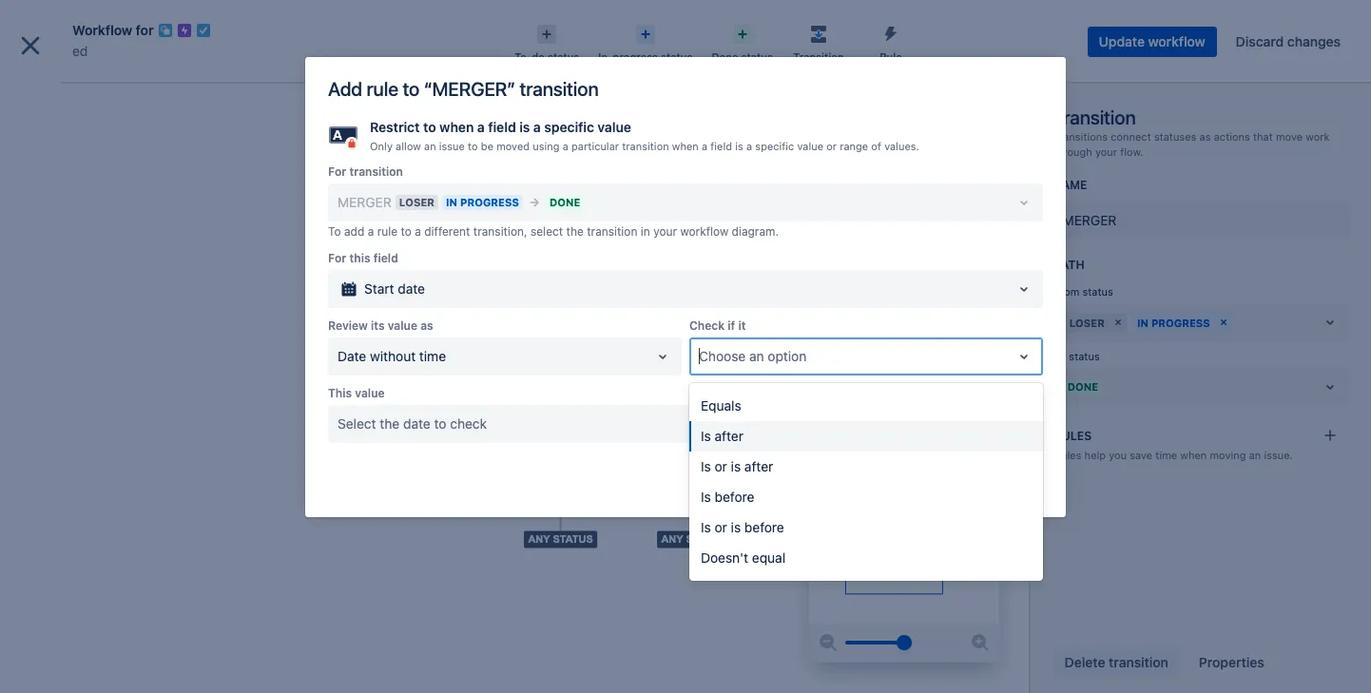 Task type: describe. For each thing, give the bounding box(es) containing it.
rule
[[880, 50, 902, 63]]

update workflow button
[[1088, 27, 1217, 57]]

1 vertical spatial date
[[403, 415, 431, 431]]

flow.
[[1120, 145, 1144, 158]]

range
[[840, 140, 868, 152]]

to for to add a rule to a different transition, select the transition in your workflow diagram.
[[328, 224, 341, 238]]

properties
[[1199, 654, 1265, 670]]

0 horizontal spatial field
[[374, 251, 398, 265]]

when inside transition dialog
[[1181, 449, 1207, 461]]

moving
[[1210, 449, 1246, 461]]

check if it
[[690, 318, 746, 333]]

add
[[344, 224, 365, 238]]

to status
[[1054, 350, 1100, 362]]

value right this at the left
[[355, 386, 385, 400]]

discard changes
[[1236, 33, 1341, 49]]

transitions
[[1053, 130, 1108, 143]]

select
[[531, 224, 563, 238]]

this
[[350, 251, 370, 265]]

to for to status
[[1054, 350, 1066, 362]]

changes
[[1288, 33, 1341, 49]]

to status element
[[1054, 368, 1349, 406]]

transition for transition
[[793, 50, 844, 63]]

to up restrict
[[403, 78, 420, 100]]

connect
[[1111, 130, 1151, 143]]

doesn't
[[701, 549, 749, 566]]

zoom out image
[[817, 631, 839, 654]]

1 horizontal spatial an
[[749, 348, 764, 364]]

delete transition button
[[1053, 648, 1180, 678]]

done for done
[[1068, 381, 1099, 393]]

transition,
[[473, 224, 527, 238]]

open image
[[651, 345, 674, 368]]

1 vertical spatial before
[[745, 519, 784, 535]]

option
[[768, 348, 807, 364]]

is for is after
[[701, 428, 711, 444]]

issue
[[439, 140, 465, 152]]

this value
[[328, 386, 385, 400]]

close workflow editor image
[[15, 30, 46, 61]]

Check if it text field
[[699, 347, 703, 366]]

for for for this field
[[328, 251, 347, 265]]

as inside add rule to "merger" transition dialog
[[421, 318, 433, 333]]

equals
[[701, 397, 742, 413]]

transition inside the restrict to when a field is a specific value only allow an issue to be moved using a particular transition when a field is a specific value or range of values.
[[622, 140, 669, 152]]

review its value as element
[[328, 337, 682, 375]]

time inside review its value as element
[[419, 348, 446, 364]]

from status
[[1054, 286, 1113, 298]]

delete
[[1065, 654, 1106, 670]]

statuses
[[1154, 130, 1197, 143]]

you
[[1109, 449, 1127, 461]]

transition left in
[[587, 224, 638, 238]]

time inside transition dialog
[[1156, 449, 1178, 461]]

in progress
[[1137, 316, 1210, 329]]

Zoom level range field
[[845, 624, 963, 662]]

workflow inside 'button'
[[1149, 33, 1206, 49]]

1 vertical spatial when
[[672, 140, 699, 152]]

start date
[[364, 280, 425, 296]]

or for is or is after
[[715, 458, 727, 474]]

be
[[481, 140, 494, 152]]

that
[[1253, 130, 1273, 143]]

select the date to check
[[338, 415, 487, 431]]

done status button
[[702, 19, 783, 65]]

2 horizontal spatial field
[[711, 140, 732, 152]]

equal
[[752, 549, 786, 566]]

using
[[533, 140, 560, 152]]

values.
[[885, 140, 920, 152]]

actions
[[1214, 130, 1250, 143]]

in-progress status button
[[589, 19, 702, 65]]

discard changes button
[[1225, 27, 1352, 57]]

move
[[1276, 130, 1303, 143]]

0 horizontal spatial specific
[[544, 119, 594, 135]]

is up for transition element
[[735, 140, 744, 152]]

is after
[[701, 428, 744, 444]]

date without time
[[338, 348, 446, 364]]

to left check
[[434, 415, 447, 431]]

"merger"
[[424, 78, 515, 100]]

status for to status
[[1069, 350, 1100, 362]]

to right restrict
[[423, 119, 436, 135]]

restrict to when a field is a specific value only allow an issue to be moved using a particular transition when a field is a specific value or range of values.
[[370, 119, 920, 152]]

add rule to "merger" transition dialog
[[305, 57, 1066, 517]]

review
[[328, 318, 368, 333]]

it
[[738, 318, 746, 333]]

add rule image
[[1323, 428, 1338, 443]]

1 horizontal spatial the
[[566, 224, 584, 238]]

to-do status
[[515, 50, 579, 63]]

is or is after
[[701, 458, 773, 474]]

from
[[1054, 286, 1080, 298]]

moved
[[497, 140, 530, 152]]

1 vertical spatial rule
[[377, 224, 398, 238]]

save
[[1130, 449, 1153, 461]]

allow
[[396, 140, 421, 152]]

date
[[338, 348, 366, 364]]

transition dialog
[[0, 0, 1371, 693]]

update workflow
[[1099, 33, 1206, 49]]

rules help you save time when moving an issue.
[[1054, 449, 1293, 461]]

0 vertical spatial rule
[[367, 78, 398, 100]]

for for for transition
[[328, 164, 347, 179]]

workflow inside add rule to "merger" transition dialog
[[680, 224, 729, 238]]

update
[[1099, 33, 1145, 49]]

transition down only
[[350, 164, 403, 179]]

create button
[[757, 11, 822, 41]]

is before
[[701, 489, 755, 505]]

for this field
[[328, 251, 398, 265]]



Task type: vqa. For each thing, say whether or not it's contained in the screenshot.
THE DELETE
yes



Task type: locate. For each thing, give the bounding box(es) containing it.
1 horizontal spatial transition
[[1053, 107, 1136, 128]]

2 vertical spatial when
[[1181, 449, 1207, 461]]

is for is or is before
[[701, 519, 711, 535]]

create banner
[[0, 0, 1371, 53]]

0 horizontal spatial clear image
[[1111, 315, 1126, 330]]

transition transitions connect statuses as actions that move work through your flow.
[[1053, 107, 1330, 158]]

2 clear image from the left
[[1216, 315, 1231, 330]]

specific
[[544, 119, 594, 135], [755, 140, 794, 152]]

1 vertical spatial an
[[749, 348, 764, 364]]

is up doesn't
[[701, 519, 711, 535]]

2 rules from the top
[[1054, 449, 1082, 461]]

transition inside transition popup button
[[793, 50, 844, 63]]

1 horizontal spatial workflow
[[1149, 33, 1206, 49]]

workflow down for transition element
[[680, 224, 729, 238]]

or down is after
[[715, 458, 727, 474]]

0 vertical spatial for
[[328, 164, 347, 179]]

or up doesn't
[[715, 519, 727, 535]]

jira software image
[[49, 15, 177, 38], [49, 15, 177, 38]]

rule button
[[855, 19, 927, 65]]

an left option
[[749, 348, 764, 364]]

1 for from the top
[[328, 164, 347, 179]]

an right allow
[[424, 140, 436, 152]]

to-
[[515, 50, 532, 63]]

0 vertical spatial time
[[419, 348, 446, 364]]

1 horizontal spatial clear image
[[1216, 315, 1231, 330]]

is up moved
[[520, 119, 530, 135]]

when left moving
[[1181, 449, 1207, 461]]

1 vertical spatial after
[[745, 458, 773, 474]]

status for from status
[[1083, 286, 1113, 298]]

0 vertical spatial done
[[712, 50, 738, 63]]

0 vertical spatial specific
[[544, 119, 594, 135]]

add rule to "merger" transition
[[328, 78, 599, 100]]

0 vertical spatial or
[[827, 140, 837, 152]]

to inside dialog
[[328, 224, 341, 238]]

or left range
[[827, 140, 837, 152]]

an inside the restrict to when a field is a specific value only allow an issue to be moved using a particular transition when a field is a specific value or range of values.
[[424, 140, 436, 152]]

0 horizontal spatial your
[[653, 224, 677, 238]]

after up is before
[[745, 458, 773, 474]]

or inside the restrict to when a field is a specific value only allow an issue to be moved using a particular transition when a field is a specific value or range of values.
[[827, 140, 837, 152]]

field right this
[[374, 251, 398, 265]]

progress
[[1152, 316, 1210, 329]]

done inside popup button
[[712, 50, 738, 63]]

time right save
[[1156, 449, 1178, 461]]

1 horizontal spatial time
[[1156, 449, 1178, 461]]

transition right delete
[[1109, 654, 1169, 670]]

in
[[641, 224, 650, 238]]

1 horizontal spatial as
[[1200, 130, 1211, 143]]

value right its
[[388, 318, 418, 333]]

transition up transitions
[[1053, 107, 1136, 128]]

for up add
[[328, 164, 347, 179]]

zoom in image
[[969, 631, 992, 654]]

transition right particular at the left top of the page
[[622, 140, 669, 152]]

clear image
[[1111, 315, 1126, 330], [1216, 315, 1231, 330]]

workflow for
[[72, 22, 154, 38]]

for
[[136, 22, 154, 38]]

value
[[598, 119, 631, 135], [797, 140, 824, 152], [388, 318, 418, 333], [355, 386, 385, 400]]

do
[[532, 50, 545, 63]]

0 vertical spatial before
[[715, 489, 755, 505]]

open image inside to status element
[[1319, 375, 1342, 398]]

progress
[[613, 50, 658, 63]]

1 vertical spatial as
[[421, 318, 433, 333]]

3 is from the top
[[701, 489, 711, 505]]

1 vertical spatial rules
[[1054, 449, 1082, 461]]

status
[[548, 50, 579, 63], [661, 50, 693, 63], [741, 50, 773, 63], [1083, 286, 1113, 298], [1069, 350, 1100, 362]]

0 vertical spatial transition
[[793, 50, 844, 63]]

date left check
[[403, 415, 431, 431]]

ed down workflow
[[72, 43, 88, 59]]

path
[[1054, 258, 1085, 272]]

when up issue
[[440, 119, 474, 135]]

check
[[690, 318, 725, 333]]

status down 'loser'
[[1069, 350, 1100, 362]]

0 vertical spatial when
[[440, 119, 474, 135]]

0 horizontal spatial workflow
[[680, 224, 729, 238]]

to inside transition dialog
[[1054, 350, 1066, 362]]

from status element
[[1054, 303, 1349, 342]]

1 vertical spatial time
[[1156, 449, 1178, 461]]

if
[[728, 318, 735, 333]]

particular
[[572, 140, 619, 152]]

to-do status button
[[505, 19, 589, 65]]

done status
[[712, 50, 773, 63]]

2 horizontal spatial an
[[1249, 449, 1261, 461]]

workflow right update
[[1149, 33, 1206, 49]]

0 horizontal spatial as
[[421, 318, 433, 333]]

value up particular at the left top of the page
[[598, 119, 631, 135]]

is
[[701, 428, 711, 444], [701, 458, 711, 474], [701, 489, 711, 505], [701, 519, 711, 535]]

1 rules from the top
[[1054, 429, 1092, 443]]

1 clear image from the left
[[1111, 315, 1126, 330]]

1 horizontal spatial specific
[[755, 140, 794, 152]]

when up for transition element
[[672, 140, 699, 152]]

status right the do
[[548, 50, 579, 63]]

rules left help
[[1054, 449, 1082, 461]]

2 for from the top
[[328, 251, 347, 265]]

1 horizontal spatial your
[[1095, 145, 1117, 158]]

transition inside button
[[1109, 654, 1169, 670]]

open image
[[1013, 277, 1036, 300], [1319, 311, 1342, 334], [1013, 345, 1036, 368], [1319, 375, 1342, 398]]

0 horizontal spatial done
[[712, 50, 738, 63]]

time
[[419, 348, 446, 364], [1156, 449, 1178, 461]]

1 vertical spatial ed
[[57, 83, 73, 99]]

2 horizontal spatial when
[[1181, 449, 1207, 461]]

field up moved
[[488, 119, 516, 135]]

or for is or is before
[[715, 519, 727, 535]]

0 vertical spatial field
[[488, 119, 516, 135]]

the right select
[[380, 415, 400, 431]]

0 horizontal spatial to
[[328, 224, 341, 238]]

clear image right progress
[[1216, 315, 1231, 330]]

done
[[712, 50, 738, 63], [1068, 381, 1099, 393]]

through
[[1053, 145, 1092, 158]]

status down create button
[[741, 50, 773, 63]]

your right in
[[653, 224, 677, 238]]

1 horizontal spatial after
[[745, 458, 773, 474]]

primary element
[[11, 0, 1010, 53]]

the right "select"
[[566, 224, 584, 238]]

2 vertical spatial or
[[715, 519, 727, 535]]

delete transition
[[1065, 654, 1169, 670]]

is for is or is after
[[701, 458, 711, 474]]

or
[[827, 140, 837, 152], [715, 458, 727, 474], [715, 519, 727, 535]]

1 horizontal spatial when
[[672, 140, 699, 152]]

transition down to-do status
[[520, 78, 599, 100]]

transition button
[[783, 19, 855, 65]]

different
[[424, 224, 470, 238]]

0 vertical spatial rules
[[1054, 429, 1092, 443]]

1 vertical spatial done
[[1068, 381, 1099, 393]]

as up date without time
[[421, 318, 433, 333]]

1 vertical spatial the
[[380, 415, 400, 431]]

2 vertical spatial an
[[1249, 449, 1261, 461]]

workflow
[[72, 22, 132, 38]]

for transition
[[328, 164, 403, 179]]

1 horizontal spatial field
[[488, 119, 516, 135]]

workflow
[[1149, 33, 1206, 49], [680, 224, 729, 238]]

its
[[371, 318, 385, 333]]

1 horizontal spatial to
[[1054, 350, 1066, 362]]

0 vertical spatial workflow
[[1149, 33, 1206, 49]]

to left add
[[328, 224, 341, 238]]

ed link
[[72, 40, 88, 63]]

2 vertical spatial field
[[374, 251, 398, 265]]

as inside transition transitions connect statuses as actions that move work through your flow.
[[1200, 130, 1211, 143]]

transition
[[793, 50, 844, 63], [1053, 107, 1136, 128]]

select
[[338, 415, 376, 431]]

an left issue. at the bottom of page
[[1249, 449, 1261, 461]]

restrict
[[370, 119, 420, 135]]

your left flow.
[[1095, 145, 1117, 158]]

merger
[[1063, 212, 1117, 229]]

choose
[[699, 348, 746, 364]]

done for done status
[[712, 50, 738, 63]]

2 is from the top
[[701, 458, 711, 474]]

is up the doesn't equal
[[731, 519, 741, 535]]

date right start
[[398, 280, 425, 296]]

0 vertical spatial your
[[1095, 145, 1117, 158]]

transition inside transition transitions connect statuses as actions that move work through your flow.
[[1053, 107, 1136, 128]]

ed down ed 'link'
[[57, 83, 73, 99]]

rules for rules help you save time when moving an issue.
[[1054, 449, 1082, 461]]

name
[[1053, 178, 1087, 192]]

an
[[424, 140, 436, 152], [749, 348, 764, 364], [1249, 449, 1261, 461]]

in
[[1137, 316, 1149, 329]]

0 vertical spatial after
[[715, 428, 744, 444]]

status for done status
[[741, 50, 773, 63]]

0 vertical spatial an
[[424, 140, 436, 152]]

clear image left in
[[1111, 315, 1126, 330]]

loser
[[1070, 316, 1105, 329]]

1 vertical spatial for
[[328, 251, 347, 265]]

before up equal
[[745, 519, 784, 535]]

a
[[477, 119, 485, 135], [533, 119, 541, 135], [563, 140, 569, 152], [702, 140, 708, 152], [747, 140, 752, 152], [368, 224, 374, 238], [415, 224, 421, 238]]

1 is from the top
[[701, 428, 711, 444]]

transition
[[520, 78, 599, 100], [622, 140, 669, 152], [350, 164, 403, 179], [587, 224, 638, 238], [1109, 654, 1169, 670]]

1 horizontal spatial done
[[1068, 381, 1099, 393]]

for
[[328, 164, 347, 179], [328, 251, 347, 265]]

4 is from the top
[[701, 519, 711, 535]]

this
[[328, 386, 352, 400]]

field
[[488, 119, 516, 135], [711, 140, 732, 152], [374, 251, 398, 265]]

in-
[[599, 50, 613, 63]]

clear image for in progress
[[1216, 315, 1231, 330]]

rules up help
[[1054, 429, 1092, 443]]

to left the be
[[468, 140, 478, 152]]

to add a rule to a different transition, select the transition in your workflow diagram.
[[328, 224, 779, 238]]

to
[[328, 224, 341, 238], [1054, 350, 1066, 362]]

before down is or is after at the right
[[715, 489, 755, 505]]

1 vertical spatial to
[[1054, 350, 1066, 362]]

to left different
[[401, 224, 412, 238]]

1 vertical spatial or
[[715, 458, 727, 474]]

as left actions on the top right
[[1200, 130, 1211, 143]]

status right from
[[1083, 286, 1113, 298]]

choose an option
[[699, 348, 807, 364]]

help
[[1085, 449, 1106, 461]]

transition down create button
[[793, 50, 844, 63]]

1 vertical spatial field
[[711, 140, 732, 152]]

is
[[520, 119, 530, 135], [735, 140, 744, 152], [731, 458, 741, 474], [731, 519, 741, 535]]

discard
[[1236, 33, 1284, 49]]

0 vertical spatial date
[[398, 280, 425, 296]]

0 horizontal spatial when
[[440, 119, 474, 135]]

you're in the workflow viewfinder, use the arrow keys to move it element
[[809, 510, 999, 624]]

value left range
[[797, 140, 824, 152]]

specific left range
[[755, 140, 794, 152]]

when
[[440, 119, 474, 135], [672, 140, 699, 152], [1181, 449, 1207, 461]]

after down equals
[[715, 428, 744, 444]]

check
[[450, 415, 487, 431]]

0 vertical spatial to
[[328, 224, 341, 238]]

0 horizontal spatial after
[[715, 428, 744, 444]]

your inside add rule to "merger" transition dialog
[[653, 224, 677, 238]]

create
[[769, 18, 811, 34]]

your inside transition transitions connect statuses as actions that move work through your flow.
[[1095, 145, 1117, 158]]

group
[[8, 348, 221, 451], [8, 348, 221, 400], [8, 400, 221, 451]]

field up for transition element
[[711, 140, 732, 152]]

to down from
[[1054, 350, 1066, 362]]

0 vertical spatial the
[[566, 224, 584, 238]]

is or is before
[[701, 519, 784, 535]]

0 horizontal spatial an
[[424, 140, 436, 152]]

ed inside transition dialog
[[72, 43, 88, 59]]

review its value as
[[328, 318, 433, 333]]

is up is before
[[731, 458, 741, 474]]

is for is before
[[701, 489, 711, 505]]

done inside to status element
[[1068, 381, 1099, 393]]

Search field
[[1010, 11, 1200, 41]]

0 horizontal spatial the
[[380, 415, 400, 431]]

clear image for loser
[[1111, 315, 1126, 330]]

start
[[364, 280, 394, 296]]

1 vertical spatial your
[[653, 224, 677, 238]]

transition for transition transitions connect statuses as actions that move work through your flow.
[[1053, 107, 1136, 128]]

only
[[370, 140, 393, 152]]

time right without on the bottom of the page
[[419, 348, 446, 364]]

open image inside from status element
[[1319, 311, 1342, 334]]

specific up using
[[544, 119, 594, 135]]

of
[[871, 140, 882, 152]]

the
[[566, 224, 584, 238], [380, 415, 400, 431]]

rules for rules
[[1054, 429, 1092, 443]]

properties button
[[1188, 648, 1276, 678]]

1 vertical spatial transition
[[1053, 107, 1136, 128]]

0 vertical spatial ed
[[72, 43, 88, 59]]

status right progress
[[661, 50, 693, 63]]

0 horizontal spatial transition
[[793, 50, 844, 63]]

1 vertical spatial specific
[[755, 140, 794, 152]]

0 horizontal spatial time
[[419, 348, 446, 364]]

without
[[370, 348, 416, 364]]

for left this
[[328, 251, 347, 265]]

is down is after
[[701, 458, 711, 474]]

for transition element
[[328, 183, 1043, 221]]

0 vertical spatial as
[[1200, 130, 1211, 143]]

is down is or is after at the right
[[701, 489, 711, 505]]

issue.
[[1264, 449, 1293, 461]]

doesn't equal
[[701, 549, 786, 566]]

before
[[715, 489, 755, 505], [745, 519, 784, 535]]

1 vertical spatial workflow
[[680, 224, 729, 238]]

is down equals
[[701, 428, 711, 444]]



